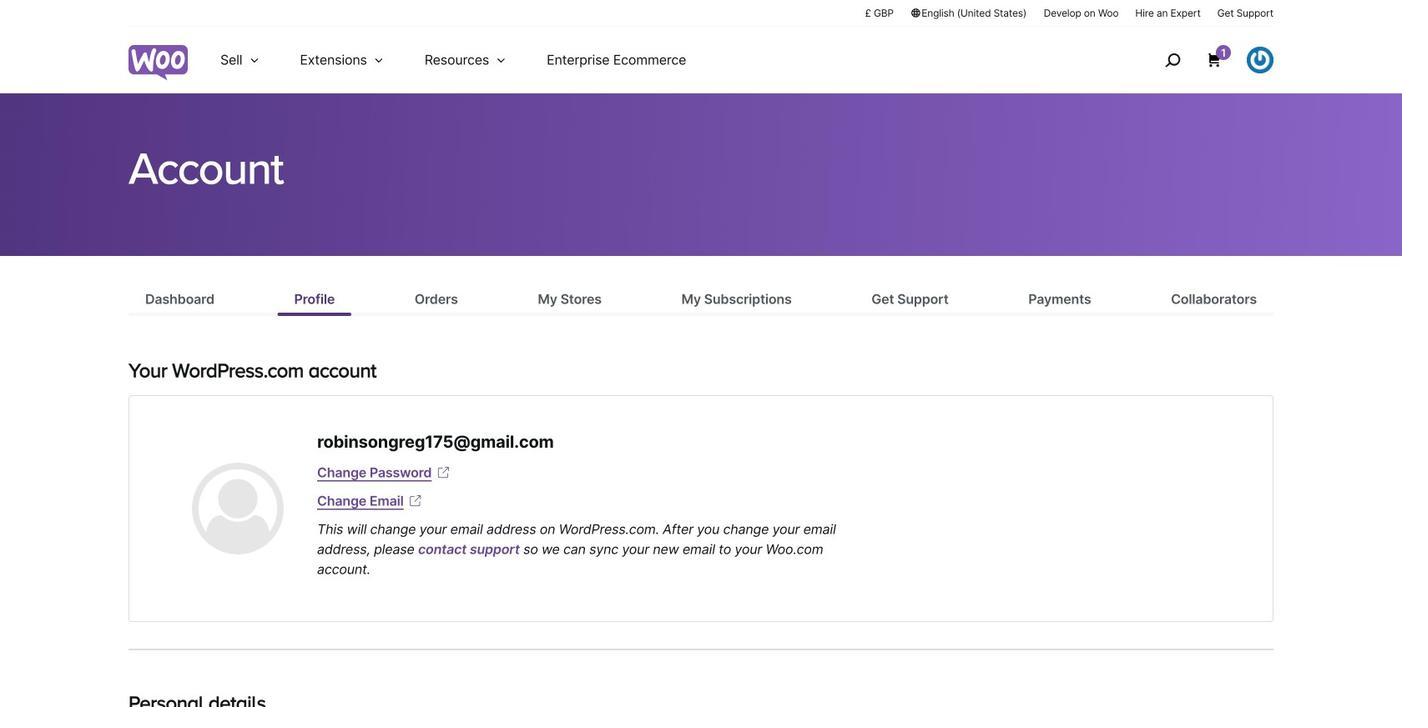 Task type: vqa. For each thing, say whether or not it's contained in the screenshot.
the left .
no



Task type: describe. For each thing, give the bounding box(es) containing it.
open account menu image
[[1247, 47, 1273, 73]]



Task type: locate. For each thing, give the bounding box(es) containing it.
1 horizontal spatial external link image
[[435, 465, 452, 482]]

0 vertical spatial external link image
[[435, 465, 452, 482]]

gravatar image image
[[192, 463, 284, 555]]

1 vertical spatial external link image
[[407, 493, 424, 510]]

external link image
[[435, 465, 452, 482], [407, 493, 424, 510]]

search image
[[1159, 47, 1186, 73]]

service navigation menu element
[[1129, 33, 1273, 87]]

0 horizontal spatial external link image
[[407, 493, 424, 510]]



